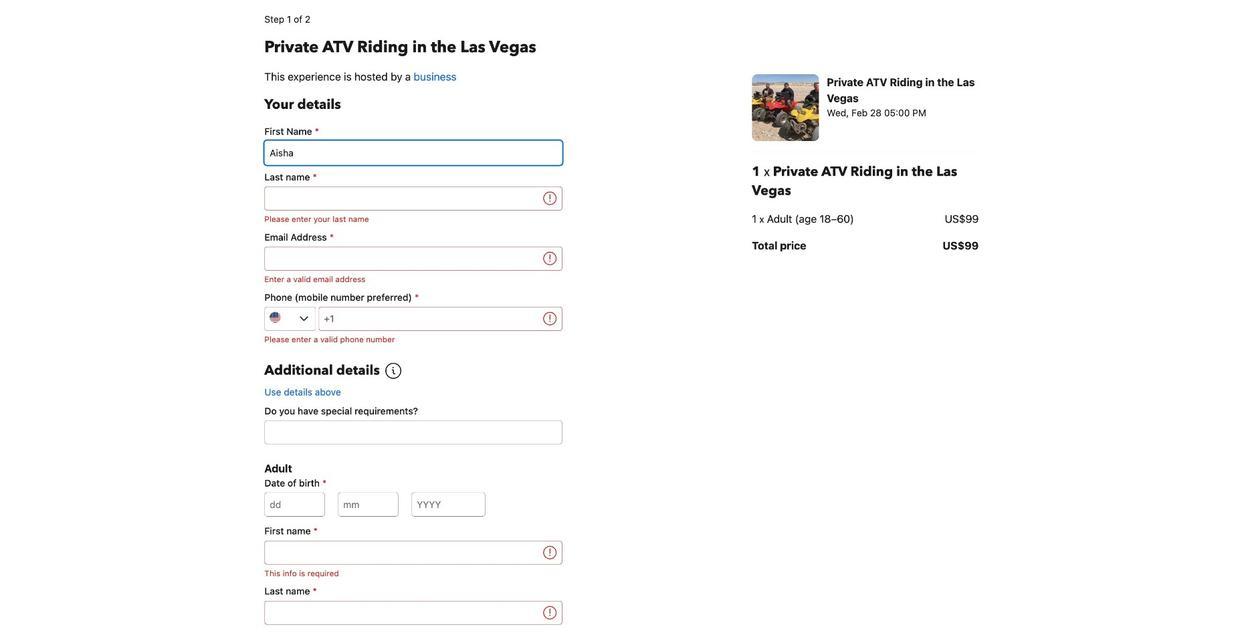 Task type: describe. For each thing, give the bounding box(es) containing it.
YYYY field
[[412, 493, 485, 517]]

5 alert from the top
[[265, 628, 562, 630]]

4 alert from the top
[[265, 568, 562, 580]]



Task type: vqa. For each thing, say whether or not it's contained in the screenshot.
field
yes



Task type: locate. For each thing, give the bounding box(es) containing it.
dd field
[[265, 493, 325, 517]]

Phone (mobile number preferred) telephone field
[[340, 307, 541, 331]]

1 alert from the top
[[265, 213, 562, 225]]

2 alert from the top
[[265, 274, 562, 286]]

None email field
[[265, 247, 541, 271]]

alert
[[265, 213, 562, 225], [265, 274, 562, 286], [265, 334, 562, 346], [265, 568, 562, 580], [265, 628, 562, 630]]

None field
[[265, 141, 562, 165], [265, 187, 541, 211], [265, 421, 562, 445], [265, 541, 541, 565], [265, 601, 541, 625], [265, 141, 562, 165], [265, 187, 541, 211], [265, 421, 562, 445], [265, 541, 541, 565], [265, 601, 541, 625]]

mm field
[[338, 493, 398, 517]]

3 alert from the top
[[265, 334, 562, 346]]



